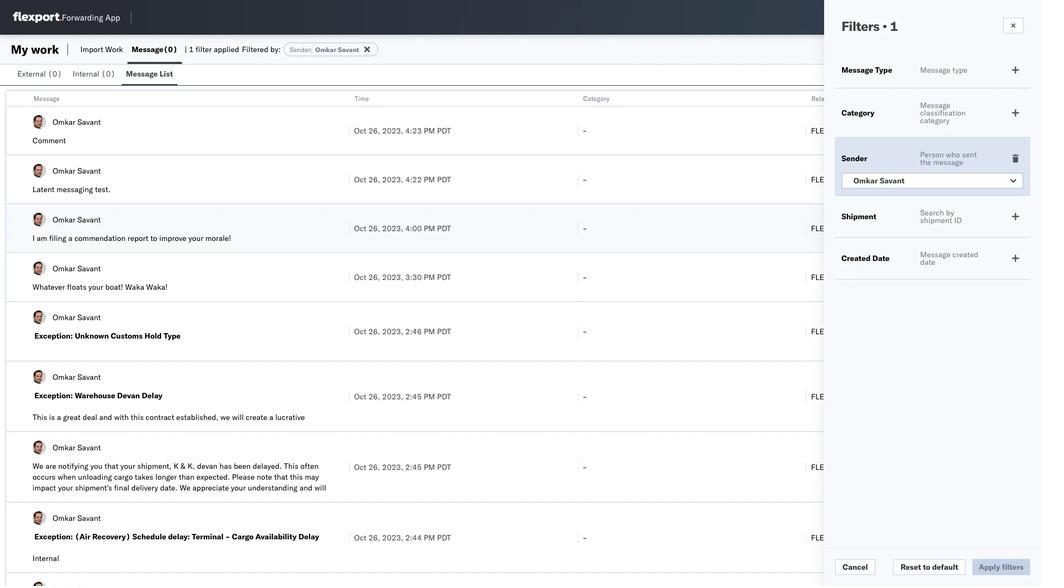 Task type: locate. For each thing, give the bounding box(es) containing it.
2 vertical spatial exception:
[[34, 532, 73, 541]]

(0) down work in the left top of the page
[[101, 69, 115, 78]]

boat!
[[105, 282, 123, 292]]

id
[[955, 215, 963, 225]]

established,
[[176, 412, 219, 422]]

this inside we are notifying you that your shipment, k & k, devan has been delayed. this often occurs when unloading cargo takes longer than expected. please note that this may impact your shipment's final delivery date. we appreciate your understanding and will update you with the status of your shipment as soon as possible.
[[284, 461, 299, 471]]

1 vertical spatial and
[[300, 483, 313, 492]]

pdt for i
[[437, 223, 451, 233]]

exception: left '(air'
[[34, 532, 73, 541]]

1 vertical spatial to
[[924, 562, 931, 572]]

omkar up the shipment on the right of page
[[854, 176, 879, 185]]

omkar savant up comment
[[53, 117, 101, 126]]

8 pm from the top
[[424, 533, 435, 542]]

we
[[33, 461, 43, 471], [180, 483, 191, 492]]

message for message
[[34, 94, 60, 102]]

0 vertical spatial the
[[921, 157, 932, 167]]

2 458574 from the top
[[834, 174, 863, 184]]

you
[[90, 461, 103, 471], [59, 494, 71, 503]]

458574 down "related work item/shipment"
[[834, 126, 863, 135]]

shipment down date.
[[152, 494, 184, 503]]

pm
[[424, 126, 435, 135], [424, 174, 435, 184], [424, 223, 435, 233], [424, 272, 435, 282], [424, 326, 435, 336], [424, 392, 435, 401], [424, 462, 435, 472], [424, 533, 435, 542]]

1 vertical spatial 1
[[189, 44, 194, 54]]

flex- 458574 for oct 26, 2023, 4:23 pm pdt
[[812, 126, 863, 135]]

devan
[[197, 461, 218, 471]]

to right reset
[[924, 562, 931, 572]]

will
[[232, 412, 244, 422], [315, 483, 326, 492]]

you right the update
[[59, 494, 71, 503]]

0 vertical spatial exception:
[[34, 331, 73, 341]]

4 pm from the top
[[424, 272, 435, 282]]

to inside 'button'
[[924, 562, 931, 572]]

1 horizontal spatial sender
[[842, 154, 868, 163]]

filters
[[842, 18, 880, 34]]

as left 'soon'
[[186, 494, 194, 503]]

1 horizontal spatial 1
[[891, 18, 899, 34]]

we down than
[[180, 483, 191, 492]]

0 horizontal spatial delay
[[142, 391, 163, 400]]

omkar right :
[[316, 45, 336, 53]]

0 horizontal spatial work
[[31, 42, 59, 57]]

resize handle column header for message
[[336, 91, 349, 586]]

1 vertical spatial this
[[290, 472, 303, 482]]

this left may
[[290, 472, 303, 482]]

floats
[[67, 282, 87, 292]]

1 resize handle column header from the left
[[336, 91, 349, 586]]

the
[[921, 157, 932, 167], [89, 494, 101, 503]]

omkar savant up filing
[[53, 215, 101, 224]]

flex- 1854269
[[812, 223, 867, 233]]

forwarding app
[[62, 12, 120, 23]]

with inside we are notifying you that your shipment, k & k, devan has been delayed. this often occurs when unloading cargo takes longer than expected. please note that this may impact your shipment's final delivery date. we appreciate your understanding and will update you with the status of your shipment as soon as possible.
[[73, 494, 87, 503]]

often
[[301, 461, 319, 471]]

1 vertical spatial will
[[315, 483, 326, 492]]

6 oct from the top
[[354, 392, 367, 401]]

update
[[33, 494, 57, 503]]

2 2023, from the top
[[382, 174, 404, 184]]

4 pdt from the top
[[437, 272, 451, 282]]

takes
[[135, 472, 154, 482]]

0 vertical spatial you
[[90, 461, 103, 471]]

6 pdt from the top
[[437, 392, 451, 401]]

0 vertical spatial 2:45
[[406, 392, 422, 401]]

1 oct from the top
[[354, 126, 367, 135]]

message down 'external (0)' button
[[34, 94, 60, 102]]

3 oct from the top
[[354, 223, 367, 233]]

improve
[[159, 233, 187, 243]]

1 vertical spatial the
[[89, 494, 101, 503]]

2 pm from the top
[[424, 174, 435, 184]]

reset to default button
[[894, 559, 967, 575]]

you up unloading
[[90, 461, 103, 471]]

internal for internal (0)
[[73, 69, 99, 78]]

omkar savant inside button
[[854, 176, 905, 185]]

delay right availability
[[299, 532, 319, 541]]

5 flex- from the top
[[812, 326, 834, 336]]

resize handle column header
[[336, 91, 349, 586], [565, 91, 578, 586], [794, 91, 807, 586], [1022, 91, 1035, 586]]

omkar savant for latent
[[53, 166, 101, 175]]

0 horizontal spatial as
[[186, 494, 194, 503]]

4 oct from the top
[[354, 272, 367, 282]]

5 pdt from the top
[[437, 326, 451, 336]]

1 26, from the top
[[369, 126, 380, 135]]

message up message list
[[132, 44, 164, 54]]

1 vertical spatial type
[[164, 331, 181, 341]]

message type
[[842, 65, 893, 75]]

omkar savant up the shipment on the right of page
[[854, 176, 905, 185]]

(0) left |
[[164, 44, 178, 54]]

pm for whatever
[[424, 272, 435, 282]]

8 oct from the top
[[354, 533, 367, 542]]

work right related
[[836, 94, 851, 102]]

created date
[[842, 253, 890, 263]]

(0) for internal (0)
[[101, 69, 115, 78]]

0 horizontal spatial (0)
[[48, 69, 62, 78]]

5 pm from the top
[[424, 326, 435, 336]]

1 horizontal spatial shipment
[[921, 215, 953, 225]]

omkar up latent messaging test.
[[53, 166, 75, 175]]

oct 26, 2023, 4:00 pm pdt
[[354, 223, 451, 233]]

2 flex- 458574 from the top
[[812, 174, 863, 184]]

1 vertical spatial 2:45
[[406, 462, 422, 472]]

who
[[947, 150, 961, 159]]

with inside this is a great deal and with this contract established, we will create a lucrative partnership.
[[114, 412, 129, 422]]

2 horizontal spatial a
[[269, 412, 274, 422]]

the up omkar savant button
[[921, 157, 932, 167]]

0 horizontal spatial you
[[59, 494, 71, 503]]

0 horizontal spatial with
[[73, 494, 87, 503]]

k,
[[188, 461, 195, 471]]

3 flex- from the top
[[812, 223, 834, 233]]

1 vertical spatial flex- 458574
[[812, 174, 863, 184]]

exception: left unknown
[[34, 331, 73, 341]]

3 2023, from the top
[[382, 223, 404, 233]]

1 horizontal spatial this
[[290, 472, 303, 482]]

we up "occurs"
[[33, 461, 43, 471]]

delay up contract
[[142, 391, 163, 400]]

message up "related work item/shipment"
[[842, 65, 874, 75]]

1 horizontal spatial (0)
[[101, 69, 115, 78]]

458574 for oct 26, 2023, 4:23 pm pdt
[[834, 126, 863, 135]]

8 26, from the top
[[369, 533, 380, 542]]

type right "hold"
[[164, 331, 181, 341]]

1 horizontal spatial a
[[68, 233, 72, 243]]

that up understanding
[[274, 472, 288, 482]]

omkar inside omkar savant button
[[854, 176, 879, 185]]

1 2023, from the top
[[382, 126, 404, 135]]

7 2023, from the top
[[382, 462, 404, 472]]

2023, for latent
[[382, 174, 404, 184]]

0 vertical spatial 458574
[[834, 126, 863, 135]]

oct 26, 2023, 2:45 pm pdt
[[354, 392, 451, 401], [354, 462, 451, 472]]

oct for we
[[354, 462, 367, 472]]

message inside button
[[126, 69, 158, 78]]

exception: warehouse devan delay
[[34, 391, 163, 400]]

1 horizontal spatial with
[[114, 412, 129, 422]]

flex- 458574 up the shipment on the right of page
[[812, 174, 863, 184]]

- for we
[[583, 462, 588, 472]]

7 pm from the top
[[424, 462, 435, 472]]

oct for exception:
[[354, 326, 367, 336]]

internal inside button
[[73, 69, 99, 78]]

458574
[[834, 126, 863, 135], [834, 174, 863, 184]]

great
[[63, 412, 81, 422]]

Search Shipments (/) text field
[[834, 9, 939, 26]]

reset
[[901, 562, 922, 572]]

1 vertical spatial 458574
[[834, 174, 863, 184]]

0 vertical spatial sender
[[290, 45, 311, 53]]

0 horizontal spatial category
[[584, 94, 610, 102]]

0 horizontal spatial that
[[105, 461, 118, 471]]

2 oct 26, 2023, 2:45 pm pdt from the top
[[354, 462, 451, 472]]

the down 'shipment's'
[[89, 494, 101, 503]]

26, for comment
[[369, 126, 380, 135]]

omkar savant up notifying
[[53, 443, 101, 452]]

0 horizontal spatial this
[[131, 412, 144, 422]]

resize handle column header for time
[[565, 91, 578, 586]]

exception: for exception: unknown customs hold type
[[34, 331, 73, 341]]

1 vertical spatial shipment
[[152, 494, 184, 503]]

4 2023, from the top
[[382, 272, 404, 282]]

partnership.
[[33, 423, 75, 433]]

0 horizontal spatial shipment
[[152, 494, 184, 503]]

1 vertical spatial we
[[180, 483, 191, 492]]

0 horizontal spatial a
[[57, 412, 61, 422]]

2 26, from the top
[[369, 174, 380, 184]]

5 oct from the top
[[354, 326, 367, 336]]

sent
[[963, 150, 978, 159]]

0 vertical spatial work
[[31, 42, 59, 57]]

1 pm from the top
[[424, 126, 435, 135]]

message (0)
[[132, 44, 178, 54]]

longer
[[156, 472, 177, 482]]

type up item/shipment
[[876, 65, 893, 75]]

0 vertical spatial with
[[114, 412, 129, 422]]

internal (0) button
[[68, 64, 122, 85]]

exception: up the is
[[34, 391, 73, 400]]

1 horizontal spatial and
[[300, 483, 313, 492]]

shipment left id
[[921, 215, 953, 225]]

1 horizontal spatial as
[[214, 494, 222, 503]]

0 vertical spatial will
[[232, 412, 244, 422]]

a right the is
[[57, 412, 61, 422]]

work
[[105, 44, 123, 54]]

2:46
[[406, 326, 422, 336]]

3 pdt from the top
[[437, 223, 451, 233]]

0 vertical spatial oct 26, 2023, 2:45 pm pdt
[[354, 392, 451, 401]]

are
[[45, 461, 56, 471]]

3 resize handle column header from the left
[[794, 91, 807, 586]]

omkar savant for i
[[53, 215, 101, 224]]

1 vertical spatial exception:
[[34, 391, 73, 400]]

(0) right external
[[48, 69, 62, 78]]

message inside message created date
[[921, 250, 951, 259]]

1 vertical spatial that
[[274, 472, 288, 482]]

- for latent
[[583, 174, 588, 184]]

will right we
[[232, 412, 244, 422]]

1 horizontal spatial this
[[284, 461, 299, 471]]

pm for exception:
[[424, 326, 435, 336]]

0 horizontal spatial we
[[33, 461, 43, 471]]

exception: unknown customs hold type
[[34, 331, 181, 341]]

omkar savant up the floats on the left
[[53, 263, 101, 273]]

1 flex- 458574 from the top
[[812, 126, 863, 135]]

related
[[812, 94, 835, 102]]

1 horizontal spatial to
[[924, 562, 931, 572]]

1 horizontal spatial you
[[90, 461, 103, 471]]

savant
[[338, 45, 359, 53], [77, 117, 101, 126], [77, 166, 101, 175], [880, 176, 905, 185], [77, 215, 101, 224], [77, 263, 101, 273], [77, 312, 101, 322], [77, 372, 101, 381], [77, 443, 101, 452], [77, 513, 101, 523]]

3 pm from the top
[[424, 223, 435, 233]]

1 horizontal spatial work
[[836, 94, 851, 102]]

26, for we
[[369, 462, 380, 472]]

1 vertical spatial you
[[59, 494, 71, 503]]

0 horizontal spatial sender
[[290, 45, 311, 53]]

2 resize handle column header from the left
[[565, 91, 578, 586]]

458574 up the shipment on the right of page
[[834, 174, 863, 184]]

1 vertical spatial with
[[73, 494, 87, 503]]

my work
[[11, 42, 59, 57]]

delay
[[142, 391, 163, 400], [299, 532, 319, 541]]

omkar savant up unknown
[[53, 312, 101, 322]]

shipment,
[[137, 461, 172, 471]]

7 oct from the top
[[354, 462, 367, 472]]

7 26, from the top
[[369, 462, 380, 472]]

0 horizontal spatial the
[[89, 494, 101, 503]]

resize handle column header for related work item/shipment
[[1022, 91, 1035, 586]]

26,
[[369, 126, 380, 135], [369, 174, 380, 184], [369, 223, 380, 233], [369, 272, 380, 282], [369, 326, 380, 336], [369, 392, 380, 401], [369, 462, 380, 472], [369, 533, 380, 542]]

0 horizontal spatial internal
[[33, 554, 59, 563]]

your down when
[[58, 483, 73, 492]]

0 vertical spatial this
[[33, 412, 47, 422]]

1 horizontal spatial delay
[[299, 532, 319, 541]]

with down devan
[[114, 412, 129, 422]]

delay:
[[168, 532, 190, 541]]

oct for i
[[354, 223, 367, 233]]

0 vertical spatial flex- 458574
[[812, 126, 863, 135]]

0 vertical spatial internal
[[73, 69, 99, 78]]

this is a great deal and with this contract established, we will create a lucrative partnership.
[[33, 412, 305, 433]]

1 vertical spatial oct 26, 2023, 2:45 pm pdt
[[354, 462, 451, 472]]

message left list
[[126, 69, 158, 78]]

message inside "message classification category"
[[921, 100, 951, 110]]

sender : omkar savant
[[290, 45, 359, 53]]

message for message (0)
[[132, 44, 164, 54]]

0 vertical spatial 1
[[891, 18, 899, 34]]

latent messaging test.
[[33, 185, 111, 194]]

1 horizontal spatial internal
[[73, 69, 99, 78]]

0 vertical spatial to
[[151, 233, 157, 243]]

1 horizontal spatial the
[[921, 157, 932, 167]]

been
[[234, 461, 251, 471]]

message up category
[[921, 100, 951, 110]]

1 vertical spatial internal
[[33, 554, 59, 563]]

the inside the person who sent the message
[[921, 157, 932, 167]]

flex- 458574 for oct 26, 2023, 4:22 pm pdt
[[812, 174, 863, 184]]

and down may
[[300, 483, 313, 492]]

to right report
[[151, 233, 157, 243]]

5 26, from the top
[[369, 326, 380, 336]]

0 vertical spatial and
[[99, 412, 112, 422]]

3 exception: from the top
[[34, 532, 73, 541]]

as
[[186, 494, 194, 503], [214, 494, 222, 503]]

your down delivery
[[135, 494, 150, 503]]

will down may
[[315, 483, 326, 492]]

this left contract
[[131, 412, 144, 422]]

this
[[131, 412, 144, 422], [290, 472, 303, 482]]

0 horizontal spatial this
[[33, 412, 47, 422]]

1 horizontal spatial we
[[180, 483, 191, 492]]

1 right •
[[891, 18, 899, 34]]

(0) for message (0)
[[164, 44, 178, 54]]

that up the cargo
[[105, 461, 118, 471]]

pm for latent
[[424, 174, 435, 184]]

message left created
[[921, 250, 951, 259]]

7 pdt from the top
[[437, 462, 451, 472]]

1 vertical spatial work
[[836, 94, 851, 102]]

0 horizontal spatial type
[[164, 331, 181, 341]]

with down 'shipment's'
[[73, 494, 87, 503]]

work up the "external (0)"
[[31, 42, 59, 57]]

of
[[126, 494, 133, 503]]

contract
[[146, 412, 174, 422]]

0 horizontal spatial and
[[99, 412, 112, 422]]

2023, for comment
[[382, 126, 404, 135]]

2 oct from the top
[[354, 174, 367, 184]]

4 resize handle column header from the left
[[1022, 91, 1035, 586]]

date
[[873, 253, 890, 263]]

this left the is
[[33, 412, 47, 422]]

1 pdt from the top
[[437, 126, 451, 135]]

1 exception: from the top
[[34, 331, 73, 341]]

this left often
[[284, 461, 299, 471]]

omkar savant for comment
[[53, 117, 101, 126]]

flex- 458574 down related
[[812, 126, 863, 135]]

a right filing
[[68, 233, 72, 243]]

when
[[58, 472, 76, 482]]

k
[[174, 461, 179, 471]]

2 horizontal spatial (0)
[[164, 44, 178, 54]]

2:45
[[406, 392, 422, 401], [406, 462, 422, 472]]

appreciate
[[193, 483, 229, 492]]

note
[[257, 472, 272, 482]]

2023, for exception:
[[382, 326, 404, 336]]

0 vertical spatial we
[[33, 461, 43, 471]]

forwarding
[[62, 12, 103, 23]]

5 2023, from the top
[[382, 326, 404, 336]]

1 horizontal spatial category
[[842, 108, 875, 117]]

your left morale!
[[189, 233, 204, 243]]

0 vertical spatial type
[[876, 65, 893, 75]]

and right deal
[[99, 412, 112, 422]]

1 458574 from the top
[[834, 126, 863, 135]]

3 26, from the top
[[369, 223, 380, 233]]

a right create
[[269, 412, 274, 422]]

work
[[31, 42, 59, 57], [836, 94, 851, 102]]

delayed.
[[253, 461, 282, 471]]

as down appreciate
[[214, 494, 222, 503]]

1 vertical spatial this
[[284, 461, 299, 471]]

1 vertical spatial category
[[842, 108, 875, 117]]

test.
[[95, 185, 111, 194]]

2 exception: from the top
[[34, 391, 73, 400]]

category
[[584, 94, 610, 102], [842, 108, 875, 117]]

0 vertical spatial shipment
[[921, 215, 953, 225]]

0 vertical spatial category
[[584, 94, 610, 102]]

message list
[[126, 69, 173, 78]]

0 vertical spatial this
[[131, 412, 144, 422]]

2 pdt from the top
[[437, 174, 451, 184]]

by
[[947, 208, 955, 217]]

savant inside button
[[880, 176, 905, 185]]

1 vertical spatial sender
[[842, 154, 868, 163]]

whatever floats your boat! waka waka!
[[33, 282, 168, 292]]

0 horizontal spatial will
[[232, 412, 244, 422]]

default
[[933, 562, 959, 572]]

1 vertical spatial delay
[[299, 532, 319, 541]]

omkar up warehouse
[[53, 372, 75, 381]]

morale!
[[206, 233, 231, 243]]

omkar savant up messaging
[[53, 166, 101, 175]]

1 right |
[[189, 44, 194, 54]]

1 horizontal spatial will
[[315, 483, 326, 492]]

4 26, from the top
[[369, 272, 380, 282]]

applied
[[214, 44, 239, 54]]

message left "type"
[[921, 65, 951, 75]]

than
[[179, 472, 195, 482]]



Task type: describe. For each thing, give the bounding box(es) containing it.
report
[[128, 233, 149, 243]]

related work item/shipment
[[812, 94, 897, 102]]

1 flex- from the top
[[812, 126, 834, 135]]

work for my
[[31, 42, 59, 57]]

26, for exception:
[[369, 326, 380, 336]]

import work button
[[76, 35, 127, 64]]

possible.
[[224, 494, 255, 503]]

message classification category
[[921, 100, 967, 125]]

omkar savant up '(air'
[[53, 513, 101, 523]]

message created date
[[921, 250, 979, 267]]

filter
[[196, 44, 212, 54]]

sender for sender : omkar savant
[[290, 45, 311, 53]]

lucrative
[[276, 412, 305, 422]]

8 2023, from the top
[[382, 533, 404, 542]]

oct 26, 2023, 2:44 pm pdt
[[354, 533, 451, 542]]

2:44
[[406, 533, 422, 542]]

app
[[105, 12, 120, 23]]

8 pdt from the top
[[437, 533, 451, 542]]

omkar savant up warehouse
[[53, 372, 101, 381]]

pdt for latent
[[437, 174, 451, 184]]

0 vertical spatial that
[[105, 461, 118, 471]]

2023, for we
[[382, 462, 404, 472]]

may
[[305, 472, 319, 482]]

and inside we are notifying you that your shipment, k & k, devan has been delayed. this often occurs when unloading cargo takes longer than expected. please note that this may impact your shipment's final delivery date. we appreciate your understanding and will update you with the status of your shipment as soon as possible.
[[300, 483, 313, 492]]

internal (0)
[[73, 69, 115, 78]]

import work
[[81, 44, 123, 54]]

message for message classification category
[[921, 100, 951, 110]]

has
[[220, 461, 232, 471]]

1366815
[[834, 272, 867, 282]]

pdt for whatever
[[437, 272, 451, 282]]

exception: for exception: warehouse devan delay
[[34, 391, 73, 400]]

2 flex- from the top
[[812, 174, 834, 184]]

omkar down the floats on the left
[[53, 312, 75, 322]]

create
[[246, 412, 268, 422]]

terminal
[[192, 532, 224, 541]]

search
[[921, 208, 945, 217]]

recovery)
[[92, 532, 131, 541]]

and inside this is a great deal and with this contract established, we will create a lucrative partnership.
[[99, 412, 112, 422]]

forwarding app link
[[13, 12, 120, 23]]

reset to default
[[901, 562, 959, 572]]

0 horizontal spatial 1
[[189, 44, 194, 54]]

pm for comment
[[424, 126, 435, 135]]

cargo
[[232, 532, 254, 541]]

category
[[921, 116, 950, 125]]

your left 'boat!'
[[88, 282, 103, 292]]

cargo
[[114, 472, 133, 482]]

sender for sender
[[842, 154, 868, 163]]

1 2:45 from the top
[[406, 392, 422, 401]]

import
[[81, 44, 103, 54]]

schedule
[[132, 532, 166, 541]]

omkar savant for we
[[53, 443, 101, 452]]

oct for latent
[[354, 174, 367, 184]]

shipment's
[[75, 483, 112, 492]]

| 1 filter applied filtered by:
[[185, 44, 281, 54]]

occurs
[[33, 472, 56, 482]]

- for comment
[[583, 126, 588, 135]]

pm for we
[[424, 462, 435, 472]]

6 pm from the top
[[424, 392, 435, 401]]

created
[[842, 253, 871, 263]]

internal for internal
[[33, 554, 59, 563]]

exception: for exception: (air recovery) schedule delay: terminal - cargo availability delay
[[34, 532, 73, 541]]

2 as from the left
[[214, 494, 222, 503]]

your up possible. at the left bottom of page
[[231, 483, 246, 492]]

omkar up the floats on the left
[[53, 263, 75, 273]]

oct for comment
[[354, 126, 367, 135]]

&
[[181, 461, 186, 471]]

exception: (air recovery) schedule delay: terminal - cargo availability delay
[[34, 532, 319, 541]]

1 horizontal spatial that
[[274, 472, 288, 482]]

availability
[[256, 532, 297, 541]]

- for whatever
[[583, 272, 588, 282]]

message for message type
[[921, 65, 951, 75]]

comment
[[33, 136, 66, 145]]

8 flex- from the top
[[812, 533, 834, 542]]

pm for i
[[424, 223, 435, 233]]

notifying
[[58, 461, 88, 471]]

|
[[185, 44, 187, 54]]

shipment inside we are notifying you that your shipment, k & k, devan has been delayed. this often occurs when unloading cargo takes longer than expected. please note that this may impact your shipment's final delivery date. we appreciate your understanding and will update you with the status of your shipment as soon as possible.
[[152, 494, 184, 503]]

external (0)
[[17, 69, 62, 78]]

this inside we are notifying you that your shipment, k & k, devan has been delayed. this often occurs when unloading cargo takes longer than expected. please note that this may impact your shipment's final delivery date. we appreciate your understanding and will update you with the status of your shipment as soon as possible.
[[290, 472, 303, 482]]

4 flex- from the top
[[812, 272, 834, 282]]

(0) for external (0)
[[48, 69, 62, 78]]

omkar savant button
[[842, 173, 1025, 189]]

oct 26, 2023, 4:22 pm pdt
[[354, 174, 451, 184]]

omkar savant for whatever
[[53, 263, 101, 273]]

1 horizontal spatial type
[[876, 65, 893, 75]]

458574 for oct 26, 2023, 4:22 pm pdt
[[834, 174, 863, 184]]

this inside this is a great deal and with this contract established, we will create a lucrative partnership.
[[33, 412, 47, 422]]

message for message type
[[842, 65, 874, 75]]

we are notifying you that your shipment, k & k, devan has been delayed. this often occurs when unloading cargo takes longer than expected. please note that this may impact your shipment's final delivery date. we appreciate your understanding and will update you with the status of your shipment as soon as possible.
[[33, 461, 326, 503]]

- for exception:
[[583, 326, 588, 336]]

your up the cargo
[[120, 461, 135, 471]]

filtered
[[242, 44, 269, 54]]

expected.
[[197, 472, 230, 482]]

the inside we are notifying you that your shipment, k & k, devan has been delayed. this often occurs when unloading cargo takes longer than expected. please note that this may impact your shipment's final delivery date. we appreciate your understanding and will update you with the status of your shipment as soon as possible.
[[89, 494, 101, 503]]

this inside this is a great deal and with this contract established, we will create a lucrative partnership.
[[131, 412, 144, 422]]

oct 26, 2023, 2:46 pm pdt
[[354, 326, 451, 336]]

26, for i
[[369, 223, 380, 233]]

pdt for comment
[[437, 126, 451, 135]]

work for related
[[836, 94, 851, 102]]

search by shipment id
[[921, 208, 963, 225]]

oct 26, 2023, 3:30 pm pdt
[[354, 272, 451, 282]]

6 flex- from the top
[[812, 392, 834, 401]]

0 horizontal spatial to
[[151, 233, 157, 243]]

omkar up comment
[[53, 117, 75, 126]]

deal
[[83, 412, 97, 422]]

7 flex- from the top
[[812, 462, 834, 472]]

resize handle column header for category
[[794, 91, 807, 586]]

26, for whatever
[[369, 272, 380, 282]]

customs
[[111, 331, 143, 341]]

unloading
[[78, 472, 112, 482]]

shipment inside search by shipment id
[[921, 215, 953, 225]]

4:22
[[406, 174, 422, 184]]

0 vertical spatial delay
[[142, 391, 163, 400]]

2 2:45 from the top
[[406, 462, 422, 472]]

waka!
[[146, 282, 168, 292]]

i
[[33, 233, 35, 243]]

filing
[[49, 233, 66, 243]]

4:23
[[406, 126, 422, 135]]

flex- 1366815
[[812, 272, 867, 282]]

type
[[953, 65, 968, 75]]

message
[[934, 157, 964, 167]]

status
[[103, 494, 124, 503]]

:
[[311, 45, 313, 53]]

message for message list
[[126, 69, 158, 78]]

omkar up notifying
[[53, 443, 75, 452]]

whatever
[[33, 282, 65, 292]]

messaging
[[57, 185, 93, 194]]

omkar up filing
[[53, 215, 75, 224]]

3:30
[[406, 272, 422, 282]]

2023, for whatever
[[382, 272, 404, 282]]

pdt for exception:
[[437, 326, 451, 336]]

flexport. image
[[13, 12, 62, 23]]

oct for whatever
[[354, 272, 367, 282]]

time
[[355, 94, 369, 102]]

external
[[17, 69, 46, 78]]

2023, for i
[[382, 223, 404, 233]]

message for message created date
[[921, 250, 951, 259]]

person who sent the message
[[921, 150, 978, 167]]

my
[[11, 42, 28, 57]]

cancel
[[843, 562, 869, 572]]

we
[[221, 412, 230, 422]]

1 oct 26, 2023, 2:45 pm pdt from the top
[[354, 392, 451, 401]]

1854269
[[834, 223, 867, 233]]

unknown
[[75, 331, 109, 341]]

by:
[[271, 44, 281, 54]]

6 2023, from the top
[[382, 392, 404, 401]]

omkar up '(air'
[[53, 513, 75, 523]]

soon
[[196, 494, 212, 503]]

- for i
[[583, 223, 588, 233]]

is
[[49, 412, 55, 422]]

pdt for we
[[437, 462, 451, 472]]

6 26, from the top
[[369, 392, 380, 401]]

devan
[[117, 391, 140, 400]]

delivery
[[131, 483, 158, 492]]

omkar savant for exception:
[[53, 312, 101, 322]]

will inside this is a great deal and with this contract established, we will create a lucrative partnership.
[[232, 412, 244, 422]]

26, for latent
[[369, 174, 380, 184]]

will inside we are notifying you that your shipment, k & k, devan has been delayed. this often occurs when unloading cargo takes longer than expected. please note that this may impact your shipment's final delivery date. we appreciate your understanding and will update you with the status of your shipment as soon as possible.
[[315, 483, 326, 492]]

1 as from the left
[[186, 494, 194, 503]]



Task type: vqa. For each thing, say whether or not it's contained in the screenshot.
am
yes



